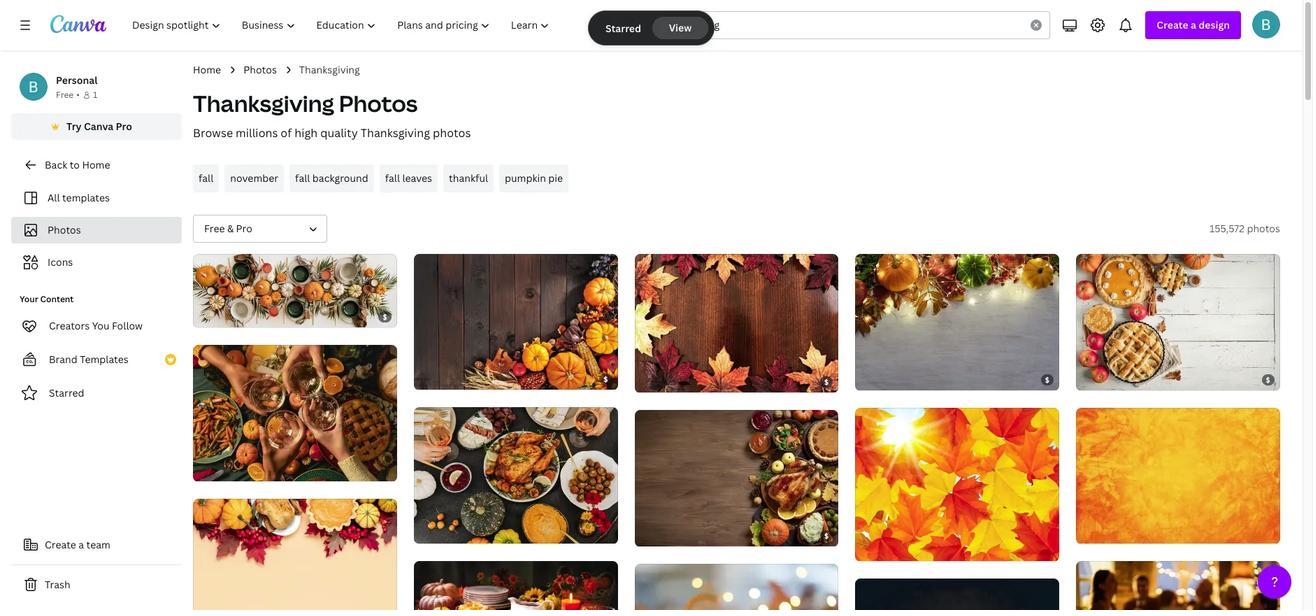 Task type: describe. For each thing, give the bounding box(es) containing it.
thanksgiving day fall background image
[[193, 499, 397, 610]]

cooked food on the table image
[[414, 407, 618, 544]]

pumpkin pie link
[[500, 164, 569, 192]]

•
[[76, 89, 80, 101]]

view
[[669, 21, 692, 34]]

fall leaves link
[[380, 164, 438, 192]]

Search search field
[[659, 12, 1023, 38]]

0 vertical spatial photos
[[244, 63, 277, 76]]

thanksgiving for thanksgiving
[[299, 63, 360, 76]]

traditional holiday background, thanksgiving image
[[635, 254, 839, 392]]

follow
[[112, 319, 143, 332]]

1 horizontal spatial photos
[[1248, 222, 1281, 235]]

155,572 photos
[[1210, 222, 1281, 235]]

all templates link
[[20, 185, 174, 211]]

fall background link
[[290, 164, 374, 192]]

home link
[[193, 62, 221, 78]]

try
[[67, 120, 82, 133]]

status containing view
[[589, 11, 714, 45]]

starred link
[[11, 379, 182, 407]]

trash link
[[11, 571, 182, 599]]

top level navigation element
[[123, 11, 562, 39]]

create a design button
[[1146, 11, 1242, 39]]

all templates
[[48, 191, 110, 204]]

a for team
[[79, 538, 84, 551]]

$ for autumn background with pumpkins and fairy lights "image"
[[1046, 375, 1050, 385]]

free for free •
[[56, 89, 74, 101]]

home inside 'back to home' link
[[82, 158, 110, 171]]

templates
[[62, 191, 110, 204]]

you
[[92, 319, 110, 332]]

fall for fall
[[199, 171, 214, 185]]

2 vertical spatial thanksgiving
[[361, 125, 430, 141]]

your
[[20, 293, 38, 305]]

$ for the fall table setting for thanksgiving day celebration image
[[383, 312, 388, 322]]

fall table setting for thanksgiving day celebration image
[[193, 254, 397, 327]]

photos link
[[244, 62, 277, 78]]

free for free & pro
[[204, 222, 225, 235]]

brand templates link
[[11, 346, 182, 374]]

fall link
[[193, 164, 219, 192]]

back to home
[[45, 158, 110, 171]]

icons
[[48, 255, 73, 269]]

thanksgiving photos browse millions of high quality thanksgiving photos
[[193, 88, 471, 141]]

&
[[227, 222, 234, 235]]

trash
[[45, 578, 70, 591]]

thanksgiving themed backgrounds image
[[635, 564, 839, 610]]

thanksgiving dinner wine image
[[193, 345, 397, 481]]

to
[[70, 158, 80, 171]]

free •
[[56, 89, 80, 101]]

thankful
[[449, 171, 488, 185]]

brand
[[49, 353, 78, 366]]

fall for fall leaves
[[385, 171, 400, 185]]

thanksgiving background. autumn harvest image
[[856, 578, 1060, 610]]

pumpkin
[[505, 171, 546, 185]]

thankful link
[[444, 164, 494, 192]]

fall background
[[295, 171, 368, 185]]

thanksgiving image
[[414, 254, 618, 390]]

create a team button
[[11, 531, 182, 559]]

$ for "thanksgiving pumpkin and apple various pies" image
[[1267, 375, 1271, 385]]

thanksgiving dinner background image
[[635, 410, 839, 546]]

thanksgiving pumpkin and apple various pies image
[[1077, 254, 1281, 390]]

brand templates
[[49, 353, 129, 366]]

pumpkin pie
[[505, 171, 563, 185]]

try canva pro button
[[11, 113, 182, 140]]

brad klo image
[[1253, 10, 1281, 38]]

creators you follow
[[49, 319, 143, 332]]

fall leaves
[[385, 171, 432, 185]]



Task type: vqa. For each thing, say whether or not it's contained in the screenshot.
button
no



Task type: locate. For each thing, give the bounding box(es) containing it.
pro
[[116, 120, 132, 133], [236, 222, 252, 235]]

thanksgiving
[[299, 63, 360, 76], [193, 88, 334, 118], [361, 125, 430, 141]]

photos inside thanksgiving photos browse millions of high quality thanksgiving photos
[[339, 88, 418, 118]]

leaves
[[403, 171, 432, 185]]

photos right home link
[[244, 63, 277, 76]]

fall for fall background
[[295, 171, 310, 185]]

$
[[383, 312, 388, 322], [604, 374, 609, 384], [1046, 375, 1050, 385], [1267, 375, 1271, 385], [825, 377, 830, 387], [825, 531, 830, 541]]

photos
[[244, 63, 277, 76], [339, 88, 418, 118], [48, 223, 81, 236]]

1 vertical spatial thanksgiving
[[193, 88, 334, 118]]

1 vertical spatial photos
[[339, 88, 418, 118]]

happy thanksgiving people! image
[[1077, 561, 1281, 610]]

0 vertical spatial starred
[[606, 21, 642, 35]]

thanksgiving up fall leaves on the left of page
[[361, 125, 430, 141]]

free & pro
[[204, 222, 252, 235]]

2 vertical spatial photos
[[48, 223, 81, 236]]

1 vertical spatial home
[[82, 158, 110, 171]]

pro inside dropdown button
[[236, 222, 252, 235]]

your content
[[20, 293, 74, 305]]

create a team
[[45, 538, 110, 551]]

1 horizontal spatial home
[[193, 63, 221, 76]]

pie
[[549, 171, 563, 185]]

back
[[45, 158, 67, 171]]

autumn background with pumpkins and fairy lights image
[[856, 254, 1060, 390]]

fall left 'leaves'
[[385, 171, 400, 185]]

free left the '&'
[[204, 222, 225, 235]]

status
[[589, 11, 714, 45]]

creators
[[49, 319, 90, 332]]

pro right the '&'
[[236, 222, 252, 235]]

a left 'team'
[[79, 538, 84, 551]]

1 fall from the left
[[199, 171, 214, 185]]

$ for thanksgiving dinner background image
[[825, 531, 830, 541]]

pro right canva
[[116, 120, 132, 133]]

free
[[56, 89, 74, 101], [204, 222, 225, 235]]

0 vertical spatial a
[[1191, 18, 1197, 31]]

2 horizontal spatial photos
[[339, 88, 418, 118]]

None search field
[[631, 11, 1051, 39]]

0 horizontal spatial home
[[82, 158, 110, 171]]

create inside create a design dropdown button
[[1157, 18, 1189, 31]]

0 vertical spatial thanksgiving
[[299, 63, 360, 76]]

0 vertical spatial home
[[193, 63, 221, 76]]

thanksgiving turkey dinner image
[[414, 561, 618, 610]]

1 horizontal spatial fall
[[295, 171, 310, 185]]

starred left view
[[606, 21, 642, 35]]

pro for free & pro
[[236, 222, 252, 235]]

team
[[86, 538, 110, 551]]

yellow and orange grunge texture cement or concrete wall banner, image
[[1077, 408, 1281, 544]]

create left 'team'
[[45, 538, 76, 551]]

november
[[230, 171, 279, 185]]

all
[[48, 191, 60, 204]]

content
[[40, 293, 74, 305]]

a left design
[[1191, 18, 1197, 31]]

1 horizontal spatial pro
[[236, 222, 252, 235]]

0 vertical spatial free
[[56, 89, 74, 101]]

1 horizontal spatial photos
[[244, 63, 277, 76]]

1 vertical spatial pro
[[236, 222, 252, 235]]

pro for try canva pro
[[116, 120, 132, 133]]

0 horizontal spatial pro
[[116, 120, 132, 133]]

quality
[[321, 125, 358, 141]]

1 vertical spatial create
[[45, 538, 76, 551]]

photos up quality
[[339, 88, 418, 118]]

back to home link
[[11, 151, 182, 179]]

thanksgiving up thanksgiving photos browse millions of high quality thanksgiving photos
[[299, 63, 360, 76]]

photos inside thanksgiving photos browse millions of high quality thanksgiving photos
[[433, 125, 471, 141]]

free inside free & pro dropdown button
[[204, 222, 225, 235]]

millions
[[236, 125, 278, 141]]

0 horizontal spatial photos
[[433, 125, 471, 141]]

starred down brand
[[49, 386, 84, 399]]

a for design
[[1191, 18, 1197, 31]]

free left •
[[56, 89, 74, 101]]

0 vertical spatial create
[[1157, 18, 1189, 31]]

0 horizontal spatial free
[[56, 89, 74, 101]]

design
[[1199, 18, 1231, 31]]

2 fall from the left
[[295, 171, 310, 185]]

1
[[93, 89, 97, 101]]

thanksgiving for thanksgiving photos browse millions of high quality thanksgiving photos
[[193, 88, 334, 118]]

1 vertical spatial starred
[[49, 386, 84, 399]]

try canva pro
[[67, 120, 132, 133]]

create for create a team
[[45, 538, 76, 551]]

photos
[[433, 125, 471, 141], [1248, 222, 1281, 235]]

create a design
[[1157, 18, 1231, 31]]

november link
[[225, 164, 284, 192]]

0 vertical spatial photos
[[433, 125, 471, 141]]

1 vertical spatial free
[[204, 222, 225, 235]]

home
[[193, 63, 221, 76], [82, 158, 110, 171]]

canva
[[84, 120, 114, 133]]

fall left background
[[295, 171, 310, 185]]

home right 'to'
[[82, 158, 110, 171]]

thanksgiving up millions
[[193, 88, 334, 118]]

of
[[281, 125, 292, 141]]

free & pro button
[[193, 215, 327, 243]]

home left photos link
[[193, 63, 221, 76]]

0 horizontal spatial fall
[[199, 171, 214, 185]]

create
[[1157, 18, 1189, 31], [45, 538, 76, 551]]

1 horizontal spatial free
[[204, 222, 225, 235]]

create inside create a team button
[[45, 538, 76, 551]]

0 horizontal spatial photos
[[48, 223, 81, 236]]

fall down 'browse'
[[199, 171, 214, 185]]

personal
[[56, 73, 98, 87]]

a
[[1191, 18, 1197, 31], [79, 538, 84, 551]]

creators you follow link
[[11, 312, 182, 340]]

0 vertical spatial pro
[[116, 120, 132, 133]]

high
[[295, 125, 318, 141]]

$ for traditional holiday background, thanksgiving "image"
[[825, 377, 830, 387]]

2 horizontal spatial fall
[[385, 171, 400, 185]]

0 horizontal spatial create
[[45, 538, 76, 551]]

0 horizontal spatial starred
[[49, 386, 84, 399]]

view button
[[653, 17, 709, 39]]

1 horizontal spatial a
[[1191, 18, 1197, 31]]

155,572
[[1210, 222, 1245, 235]]

3 fall from the left
[[385, 171, 400, 185]]

1 horizontal spatial create
[[1157, 18, 1189, 31]]

templates
[[80, 353, 129, 366]]

create left design
[[1157, 18, 1189, 31]]

0 horizontal spatial a
[[79, 538, 84, 551]]

browse
[[193, 125, 233, 141]]

create for create a design
[[1157, 18, 1189, 31]]

starred
[[606, 21, 642, 35], [49, 386, 84, 399]]

background
[[313, 171, 368, 185]]

pro inside button
[[116, 120, 132, 133]]

a inside dropdown button
[[1191, 18, 1197, 31]]

fall
[[199, 171, 214, 185], [295, 171, 310, 185], [385, 171, 400, 185]]

photos right 155,572
[[1248, 222, 1281, 235]]

1 vertical spatial photos
[[1248, 222, 1281, 235]]

1 horizontal spatial starred
[[606, 21, 642, 35]]

photos up icons
[[48, 223, 81, 236]]

icons link
[[20, 249, 174, 276]]

1 vertical spatial a
[[79, 538, 84, 551]]

a inside button
[[79, 538, 84, 551]]

$ for thanksgiving image
[[604, 374, 609, 384]]

photos up 'thankful'
[[433, 125, 471, 141]]



